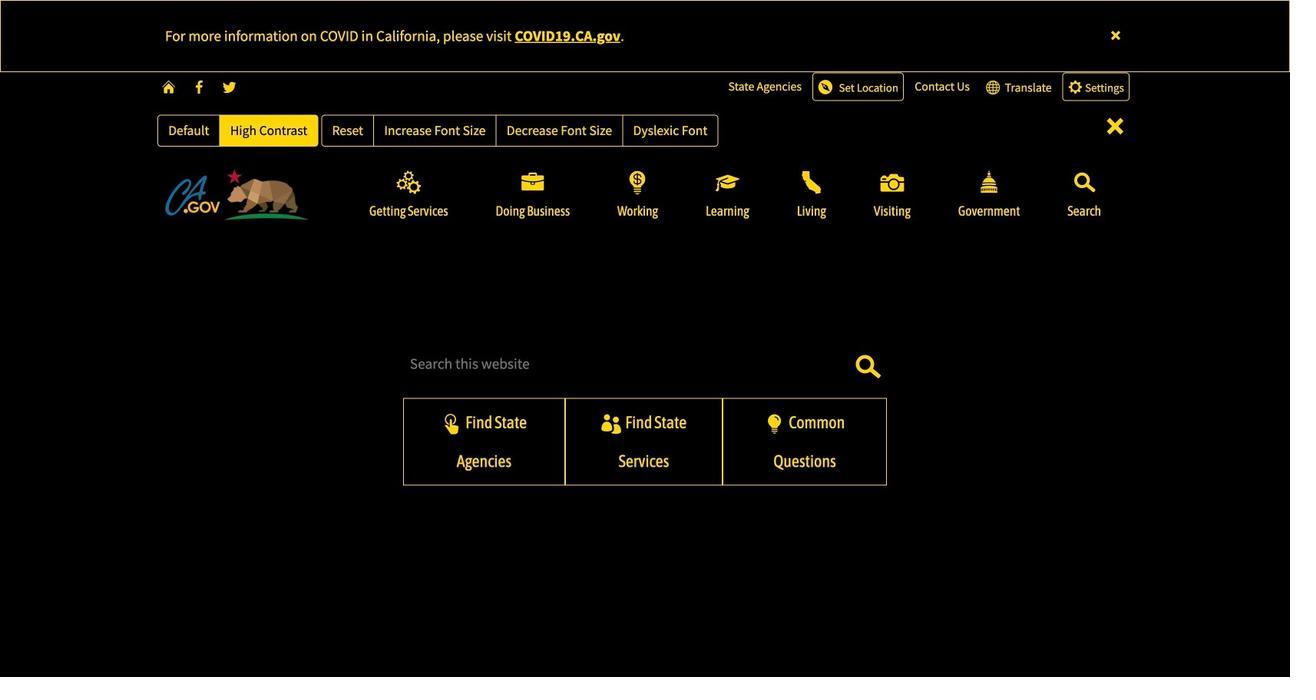 Task type: describe. For each thing, give the bounding box(es) containing it.
highlighted available activities element
[[403, 398, 887, 503]]

lightbulb image
[[765, 414, 789, 434]]

textsizemode element
[[321, 115, 719, 147]]

gear image
[[1068, 79, 1083, 94]]

globe image
[[985, 79, 1000, 94]]

online services image
[[441, 414, 466, 434]]



Task type: locate. For each thing, give the bounding box(es) containing it.
banner
[[0, 0, 1290, 387]]

Search this website text field
[[403, 345, 887, 383]]

compass image
[[818, 79, 833, 94]]

people image
[[601, 414, 625, 434]]

ca.gov logo image
[[165, 169, 318, 223]]

contrastmode element
[[157, 115, 318, 147]]



Task type: vqa. For each thing, say whether or not it's contained in the screenshot.
the rightmost "for"
no



